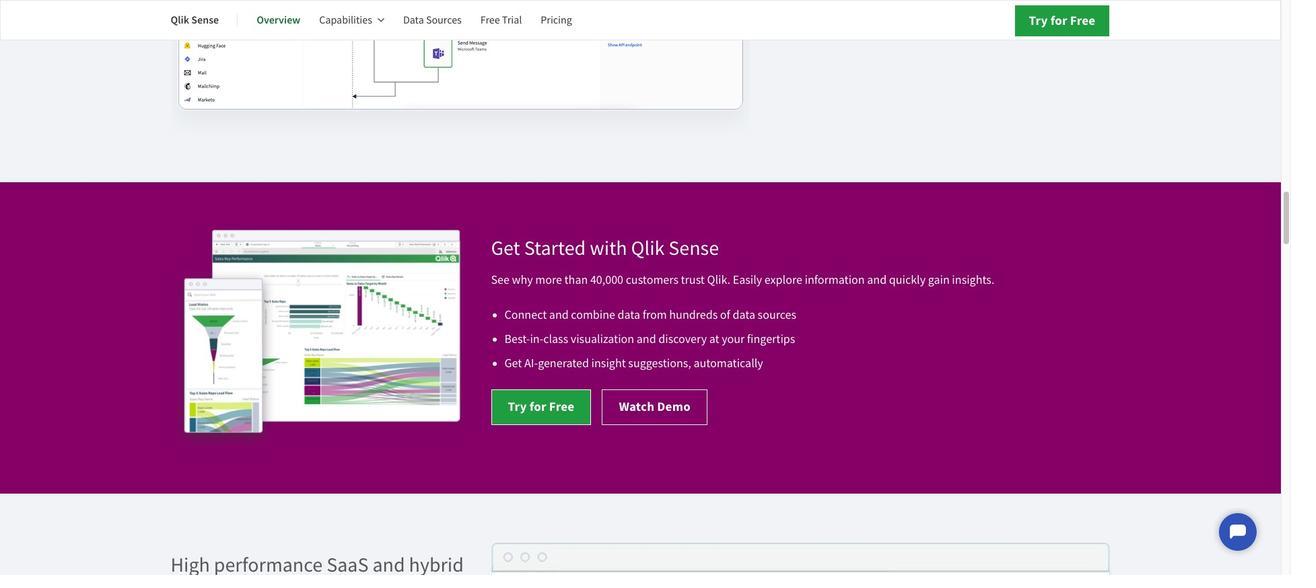 Task type: describe. For each thing, give the bounding box(es) containing it.
of
[[721, 308, 731, 323]]

discovery
[[659, 332, 707, 347]]

suggestions,
[[629, 356, 692, 372]]

connect and combine data from hundreds of data sources
[[505, 308, 797, 323]]

more
[[536, 273, 562, 288]]

0 horizontal spatial for
[[530, 399, 547, 415]]

information
[[805, 273, 865, 288]]

1 data from the left
[[618, 308, 641, 323]]

qlik inside menu bar
[[171, 13, 189, 27]]

screenshot showing a collection of qlik sense apps image
[[491, 543, 1111, 576]]

2 data from the left
[[733, 308, 756, 323]]

visualization
[[571, 332, 635, 347]]

watch
[[619, 399, 655, 415]]

1 horizontal spatial for
[[1051, 12, 1068, 29]]

data
[[403, 13, 424, 27]]

free trial
[[481, 13, 522, 27]]

trust
[[681, 273, 705, 288]]

1 horizontal spatial free
[[550, 399, 575, 415]]

get ai-generated insight suggestions, automatically
[[505, 356, 764, 372]]

see why more than 40,000 customers trust qlik. easily explore information and quickly gain insights.
[[491, 273, 995, 288]]

gain
[[929, 273, 950, 288]]

fingertips
[[748, 332, 796, 347]]

sense inside menu bar
[[192, 13, 219, 27]]

overview
[[257, 13, 301, 27]]

qlik sense
[[171, 13, 219, 27]]

quickly
[[890, 273, 926, 288]]

0 vertical spatial and
[[868, 273, 887, 288]]

explore
[[765, 273, 803, 288]]

0 vertical spatial try for free link
[[1015, 5, 1110, 36]]

free inside free trial link
[[481, 13, 500, 27]]

from
[[643, 308, 667, 323]]

insights.
[[953, 273, 995, 288]]

qlik sense link
[[171, 4, 219, 36]]

than
[[565, 273, 588, 288]]

capabilities link
[[319, 4, 385, 36]]

demo
[[658, 399, 691, 415]]

connect
[[505, 308, 547, 323]]

try for free for the top try for free 'link'
[[1030, 12, 1096, 29]]

ai-
[[525, 356, 538, 372]]

1 horizontal spatial and
[[637, 332, 657, 347]]

see
[[491, 273, 510, 288]]

menu bar containing qlik sense
[[171, 4, 591, 36]]

sources
[[758, 308, 797, 323]]

0 horizontal spatial try
[[508, 399, 527, 415]]

insight
[[592, 356, 626, 372]]

started
[[525, 236, 586, 261]]

combine
[[571, 308, 616, 323]]

try for free for try for free 'link' to the bottom
[[508, 399, 575, 415]]

qlik.
[[708, 273, 731, 288]]

1 vertical spatial and
[[550, 308, 569, 323]]

hundreds
[[670, 308, 718, 323]]



Task type: vqa. For each thing, say whether or not it's contained in the screenshot.
the rightmost Try for Free
yes



Task type: locate. For each thing, give the bounding box(es) containing it.
try for free
[[1030, 12, 1096, 29], [508, 399, 575, 415]]

1 horizontal spatial try
[[1030, 12, 1049, 29]]

and left quickly
[[868, 273, 887, 288]]

get
[[491, 236, 520, 261], [505, 356, 522, 372]]

watch demo
[[619, 399, 691, 415]]

0 vertical spatial try for free
[[1030, 12, 1096, 29]]

0 vertical spatial qlik
[[171, 13, 189, 27]]

2 horizontal spatial free
[[1071, 12, 1096, 29]]

0 vertical spatial sense
[[192, 13, 219, 27]]

1 vertical spatial get
[[505, 356, 522, 372]]

why
[[512, 273, 533, 288]]

class
[[544, 332, 569, 347]]

data left from
[[618, 308, 641, 323]]

pricing link
[[541, 4, 572, 36]]

0 horizontal spatial try for free
[[508, 399, 575, 415]]

get started with qlik sense image
[[171, 226, 470, 451]]

generated
[[538, 356, 589, 372]]

sources
[[426, 13, 462, 27]]

menu bar
[[171, 4, 591, 36]]

with
[[590, 236, 628, 261]]

free
[[1071, 12, 1096, 29], [481, 13, 500, 27], [550, 399, 575, 415]]

0 horizontal spatial free
[[481, 13, 500, 27]]

customers
[[626, 273, 679, 288]]

2 horizontal spatial and
[[868, 273, 887, 288]]

best-in-class visualization and discovery at your fingertips
[[505, 332, 796, 347]]

and down connect and combine data from hundreds of data sources on the bottom
[[637, 332, 657, 347]]

data
[[618, 308, 641, 323], [733, 308, 756, 323]]

1 vertical spatial qlik
[[632, 236, 665, 261]]

0 vertical spatial get
[[491, 236, 520, 261]]

automatically
[[694, 356, 764, 372]]

free trial link
[[481, 4, 522, 36]]

and
[[868, 273, 887, 288], [550, 308, 569, 323], [637, 332, 657, 347]]

pricing
[[541, 13, 572, 27]]

get started with qlik sense
[[491, 236, 719, 261]]

1 horizontal spatial sense
[[669, 236, 719, 261]]

and up class
[[550, 308, 569, 323]]

screenshot showing a qlik message workflow image
[[171, 0, 750, 134]]

get up see
[[491, 236, 520, 261]]

get for get started with qlik sense
[[491, 236, 520, 261]]

data right 'of'
[[733, 308, 756, 323]]

best-
[[505, 332, 530, 347]]

1 horizontal spatial data
[[733, 308, 756, 323]]

overview link
[[257, 4, 301, 36]]

get for get ai-generated insight suggestions, automatically
[[505, 356, 522, 372]]

qlik
[[171, 13, 189, 27], [632, 236, 665, 261]]

get left 'ai-'
[[505, 356, 522, 372]]

watch demo link
[[602, 390, 708, 426]]

trial
[[502, 13, 522, 27]]

1 vertical spatial try
[[508, 399, 527, 415]]

0 vertical spatial for
[[1051, 12, 1068, 29]]

0 horizontal spatial sense
[[192, 13, 219, 27]]

easily
[[733, 273, 763, 288]]

1 vertical spatial sense
[[669, 236, 719, 261]]

try
[[1030, 12, 1049, 29], [508, 399, 527, 415]]

in-
[[530, 332, 544, 347]]

0 horizontal spatial data
[[618, 308, 641, 323]]

0 vertical spatial try
[[1030, 12, 1049, 29]]

1 horizontal spatial try for free
[[1030, 12, 1096, 29]]

data sources link
[[403, 4, 462, 36]]

1 horizontal spatial qlik
[[632, 236, 665, 261]]

sense
[[192, 13, 219, 27], [669, 236, 719, 261]]

1 vertical spatial try for free
[[508, 399, 575, 415]]

capabilities
[[319, 13, 372, 27]]

1 horizontal spatial try for free link
[[1015, 5, 1110, 36]]

1 vertical spatial try for free link
[[491, 390, 592, 426]]

data sources
[[403, 13, 462, 27]]

40,000
[[591, 273, 624, 288]]

try for free link
[[1015, 5, 1110, 36], [491, 390, 592, 426]]

for
[[1051, 12, 1068, 29], [530, 399, 547, 415]]

2 vertical spatial and
[[637, 332, 657, 347]]

0 horizontal spatial try for free link
[[491, 390, 592, 426]]

1 vertical spatial for
[[530, 399, 547, 415]]

at
[[710, 332, 720, 347]]

your
[[722, 332, 745, 347]]

0 horizontal spatial qlik
[[171, 13, 189, 27]]

0 horizontal spatial and
[[550, 308, 569, 323]]



